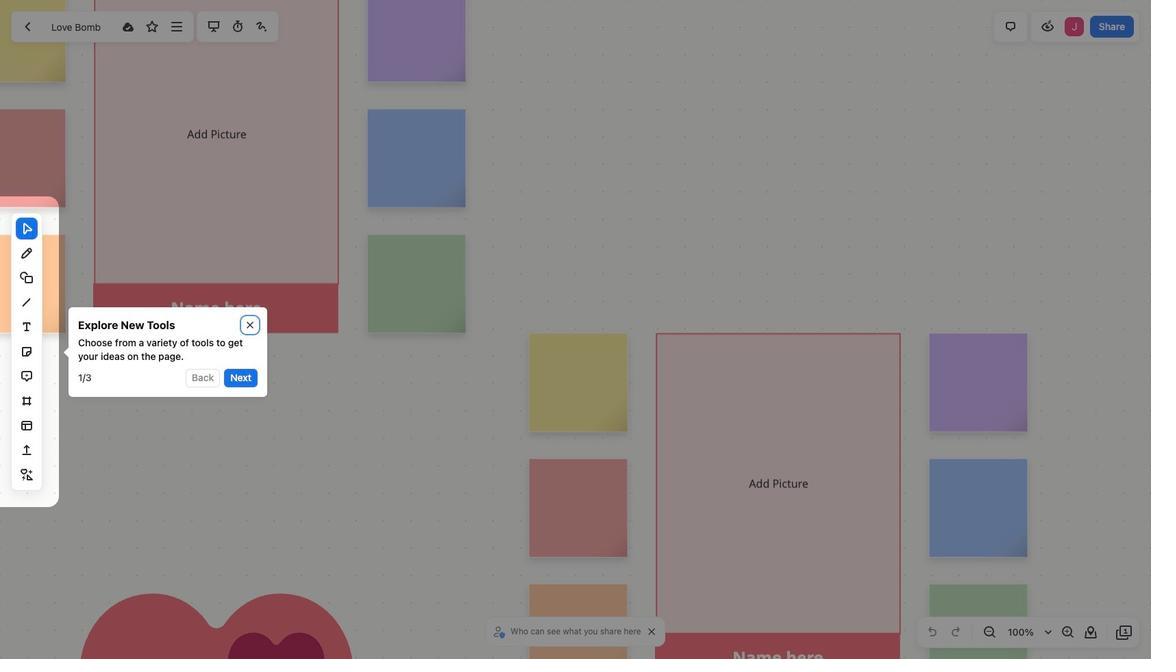 Task type: vqa. For each thing, say whether or not it's contained in the screenshot.
the Scheduler link
no



Task type: describe. For each thing, give the bounding box(es) containing it.
comment panel image
[[1003, 19, 1019, 35]]

timer image
[[229, 19, 246, 35]]

laser image
[[254, 19, 270, 35]]

more options image
[[168, 19, 185, 35]]

zoom in image
[[1060, 625, 1076, 641]]

choose from a variety of tools to get your ideas on the page. element
[[78, 337, 258, 364]]

Document name text field
[[41, 16, 115, 38]]

star this whiteboard image
[[144, 19, 161, 35]]

explore new tools element
[[78, 317, 175, 334]]



Task type: locate. For each thing, give the bounding box(es) containing it.
0 horizontal spatial close image
[[247, 322, 254, 329]]

pages image
[[1116, 625, 1133, 641]]

1 horizontal spatial close image
[[649, 629, 656, 636]]

dashboard image
[[20, 19, 36, 35]]

0 vertical spatial close image
[[247, 322, 254, 329]]

list
[[1064, 16, 1086, 38]]

tooltip
[[59, 308, 267, 397]]

1 vertical spatial close image
[[649, 629, 656, 636]]

list item
[[1064, 16, 1086, 38]]

zoom out image
[[981, 625, 998, 641]]

presentation image
[[205, 19, 222, 35]]

close image
[[247, 322, 254, 329], [649, 629, 656, 636]]



